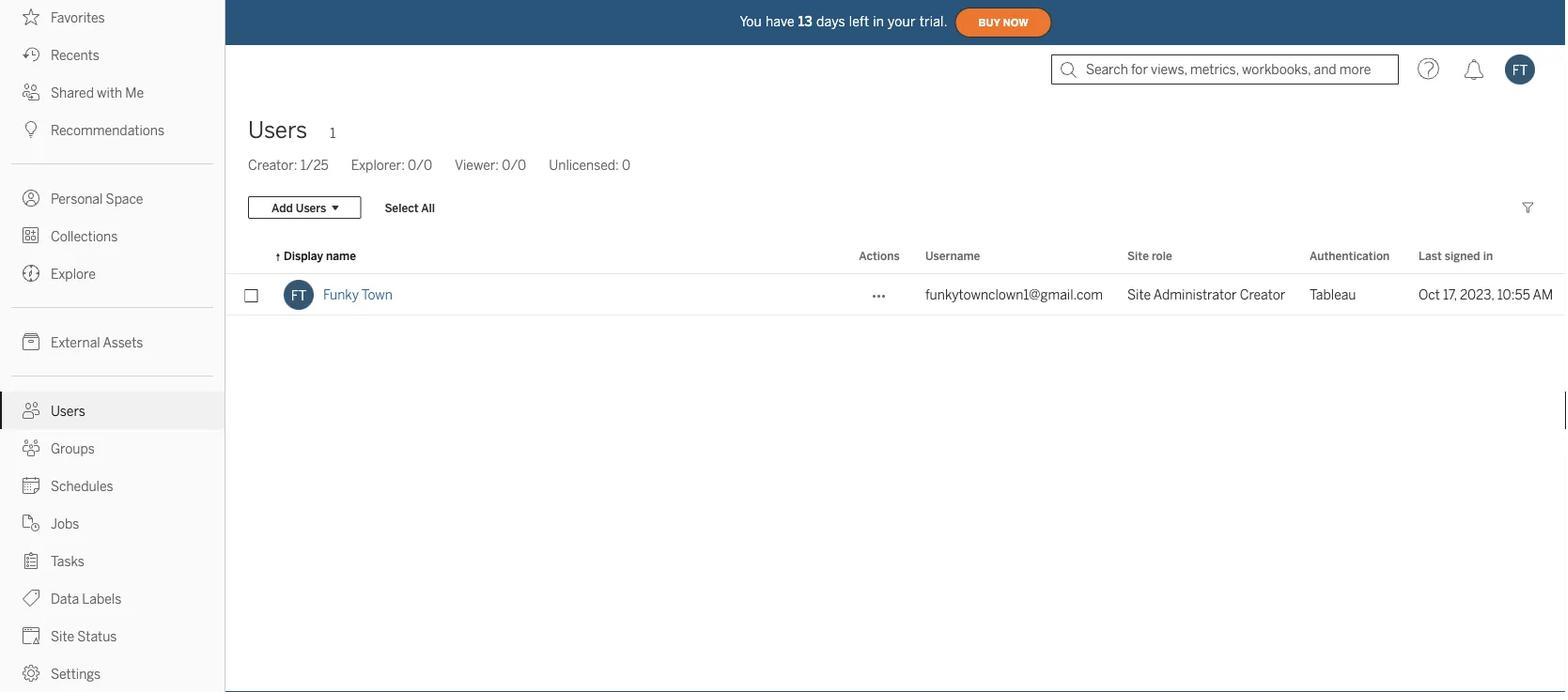 Task type: locate. For each thing, give the bounding box(es) containing it.
creator: 1/25
[[248, 157, 329, 173]]

site status link
[[0, 617, 225, 655]]

with
[[97, 85, 122, 101]]

collections link
[[0, 217, 225, 255]]

tableau
[[1310, 287, 1356, 303]]

viewer:
[[455, 157, 499, 173]]

you
[[740, 14, 762, 29]]

schedules
[[51, 479, 113, 494]]

0 horizontal spatial 0/0
[[408, 157, 432, 173]]

Search for views, metrics, workbooks, and more text field
[[1051, 54, 1399, 85]]

collections
[[51, 229, 118, 244]]

site left role on the right top of page
[[1127, 249, 1149, 263]]

display name
[[284, 249, 356, 263]]

1 vertical spatial users
[[296, 201, 326, 214]]

creator:
[[248, 157, 297, 173]]

buy
[[979, 17, 1000, 28]]

site left status
[[51, 629, 74, 645]]

shared
[[51, 85, 94, 101]]

0/0 for viewer: 0/0
[[502, 157, 526, 173]]

creator
[[1240, 287, 1286, 303]]

username
[[925, 249, 980, 263]]

funky town link
[[323, 274, 393, 316]]

2 vertical spatial site
[[51, 629, 74, 645]]

left
[[849, 14, 869, 29]]

users link
[[0, 392, 225, 429]]

site for site role
[[1127, 249, 1149, 263]]

row containing funky town
[[225, 274, 1566, 316]]

now
[[1003, 17, 1028, 28]]

viewer: 0/0
[[455, 157, 526, 173]]

personal
[[51, 191, 103, 207]]

1 horizontal spatial 0/0
[[502, 157, 526, 173]]

recents link
[[0, 36, 225, 73]]

recents
[[51, 47, 99, 63]]

role
[[1152, 249, 1172, 263]]

space
[[106, 191, 143, 207]]

2 0/0 from the left
[[502, 157, 526, 173]]

users
[[248, 117, 307, 144], [296, 201, 326, 214], [51, 404, 85, 419]]

shared with me link
[[0, 73, 225, 111]]

1 horizontal spatial in
[[1483, 249, 1493, 263]]

0/0 right viewer:
[[502, 157, 526, 173]]

in right the signed
[[1483, 249, 1493, 263]]

your
[[888, 14, 916, 29]]

users up groups
[[51, 404, 85, 419]]

buy now
[[979, 17, 1028, 28]]

in right left
[[873, 14, 884, 29]]

select all
[[385, 201, 435, 214]]

site
[[1127, 249, 1149, 263], [1127, 287, 1151, 303], [51, 629, 74, 645]]

17,
[[1443, 287, 1457, 303]]

1/25
[[300, 157, 329, 173]]

1 0/0 from the left
[[408, 157, 432, 173]]

grid
[[225, 239, 1566, 692]]

schedules link
[[0, 467, 225, 505]]

row
[[225, 274, 1566, 316]]

users up creator:
[[248, 117, 307, 144]]

site down site role
[[1127, 287, 1151, 303]]

recommendations
[[51, 123, 164, 138]]

users inside dropdown button
[[296, 201, 326, 214]]

0/0 right explorer:
[[408, 157, 432, 173]]

site status
[[51, 629, 117, 645]]

explore
[[51, 266, 96, 282]]

1 vertical spatial site
[[1127, 287, 1151, 303]]

0 vertical spatial site
[[1127, 249, 1149, 263]]

1 vertical spatial in
[[1483, 249, 1493, 263]]

jobs link
[[0, 505, 225, 542]]

add users
[[272, 201, 326, 214]]

favorites link
[[0, 0, 225, 36]]

unlicensed:
[[549, 157, 619, 173]]

0/0 for explorer: 0/0
[[408, 157, 432, 173]]

2 vertical spatial users
[[51, 404, 85, 419]]

0 vertical spatial in
[[873, 14, 884, 29]]

trial.
[[919, 14, 948, 29]]

you have 13 days left in your trial.
[[740, 14, 948, 29]]

last signed in
[[1419, 249, 1493, 263]]

in
[[873, 14, 884, 29], [1483, 249, 1493, 263]]

tasks link
[[0, 542, 225, 580]]

signed
[[1445, 249, 1480, 263]]

days
[[816, 14, 845, 29]]

0/0
[[408, 157, 432, 173], [502, 157, 526, 173]]

0 horizontal spatial in
[[873, 14, 884, 29]]

users right add
[[296, 201, 326, 214]]

groups link
[[0, 429, 225, 467]]

status
[[77, 629, 117, 645]]

me
[[125, 85, 144, 101]]

13
[[798, 14, 813, 29]]

all
[[421, 201, 435, 214]]



Task type: describe. For each thing, give the bounding box(es) containing it.
have
[[766, 14, 795, 29]]

site for site status
[[51, 629, 74, 645]]

select
[[385, 201, 419, 214]]

select all button
[[372, 196, 447, 219]]

administrator
[[1154, 287, 1237, 303]]

groups
[[51, 441, 95, 457]]

authentication
[[1310, 249, 1390, 263]]

data labels link
[[0, 580, 225, 617]]

name
[[326, 249, 356, 263]]

1
[[330, 126, 336, 141]]

buy now button
[[955, 8, 1052, 38]]

unlicensed: 0
[[549, 157, 631, 173]]

external assets
[[51, 335, 143, 350]]

personal space link
[[0, 179, 225, 217]]

in inside grid
[[1483, 249, 1493, 263]]

display
[[284, 249, 323, 263]]

personal space
[[51, 191, 143, 207]]

jobs
[[51, 516, 79, 532]]

site for site administrator creator
[[1127, 287, 1151, 303]]

shared with me
[[51, 85, 144, 101]]

tasks
[[51, 554, 84, 569]]

10:55
[[1497, 287, 1530, 303]]

recommendations link
[[0, 111, 225, 148]]

settings link
[[0, 655, 225, 692]]

data
[[51, 591, 79, 607]]

2023,
[[1460, 287, 1494, 303]]

site administrator creator
[[1127, 287, 1286, 303]]

oct 17, 2023, 10:55 am
[[1419, 287, 1553, 303]]

actions
[[859, 249, 900, 263]]

explorer: 0/0
[[351, 157, 432, 173]]

labels
[[82, 591, 121, 607]]

funkytownclown1@gmail.com
[[925, 287, 1103, 303]]

add users button
[[248, 196, 361, 219]]

oct
[[1419, 287, 1440, 303]]

0
[[622, 157, 631, 173]]

assets
[[103, 335, 143, 350]]

explorer:
[[351, 157, 405, 173]]

grid containing funky town
[[225, 239, 1566, 692]]

last
[[1419, 249, 1442, 263]]

funky
[[323, 287, 359, 303]]

am
[[1533, 287, 1553, 303]]

0 vertical spatial users
[[248, 117, 307, 144]]

data labels
[[51, 591, 121, 607]]

external
[[51, 335, 100, 350]]

funky town
[[323, 287, 393, 303]]

explore link
[[0, 255, 225, 292]]

external assets link
[[0, 323, 225, 361]]

favorites
[[51, 10, 105, 25]]

site role
[[1127, 249, 1172, 263]]

add
[[272, 201, 293, 214]]

settings
[[51, 667, 101, 682]]

town
[[361, 287, 393, 303]]



Task type: vqa. For each thing, say whether or not it's contained in the screenshot.
"Select All"
yes



